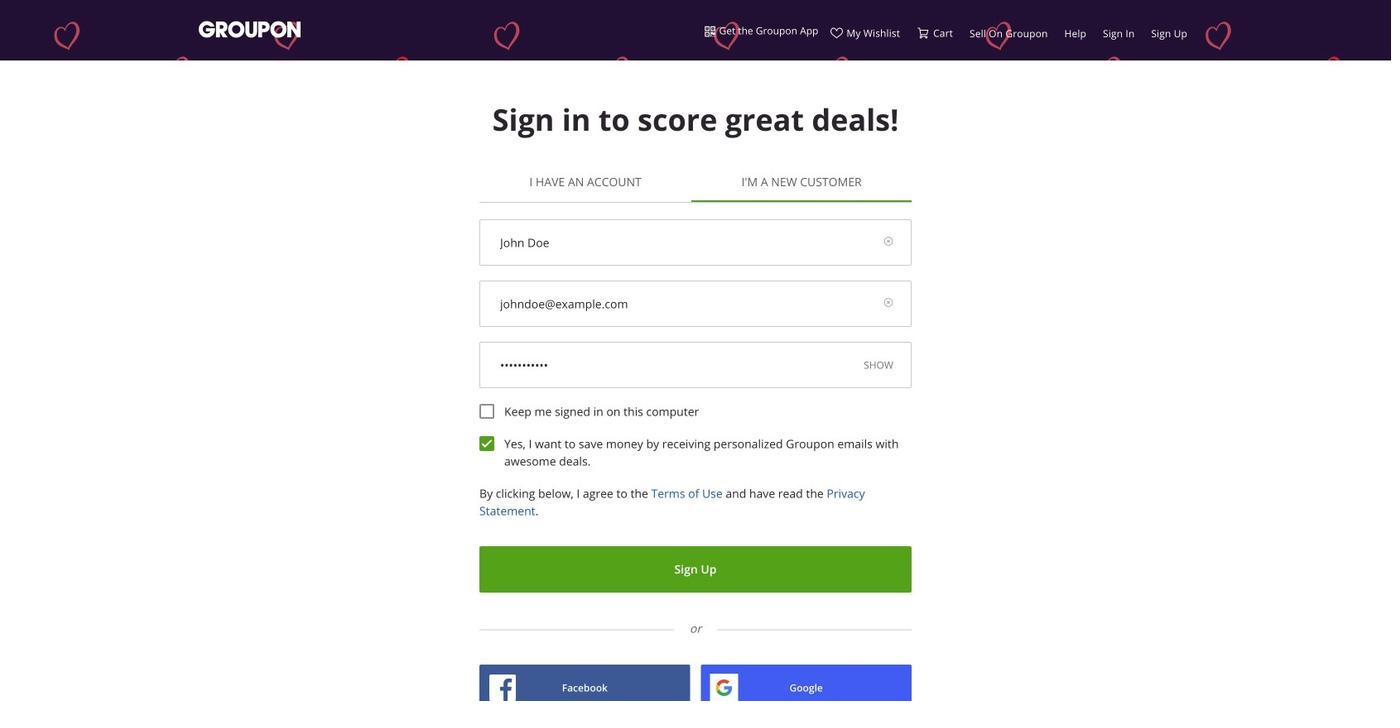 Task type: vqa. For each thing, say whether or not it's contained in the screenshot.
Full name text field
yes



Task type: locate. For each thing, give the bounding box(es) containing it.
Password password field
[[500, 353, 859, 378]]

tab
[[480, 162, 692, 202], [692, 162, 912, 202]]

tab list
[[480, 162, 912, 203]]

Full name text field
[[500, 230, 879, 255]]

groupon image
[[199, 20, 301, 39]]

1 tab from the left
[[480, 162, 692, 202]]



Task type: describe. For each thing, give the bounding box(es) containing it.
2 tab from the left
[[692, 162, 912, 202]]

email email field
[[500, 292, 879, 317]]



